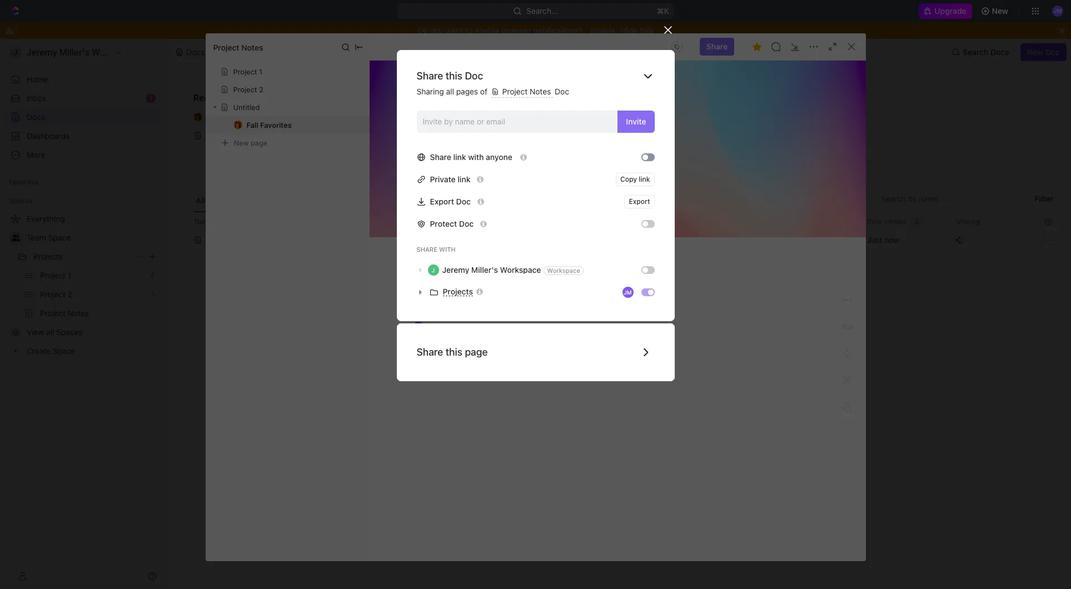 Task type: locate. For each thing, give the bounding box(es) containing it.
share for share with
[[417, 246, 438, 253]]

0 horizontal spatial docs
[[27, 112, 45, 122]]

1 horizontal spatial projects
[[443, 287, 473, 297]]

docs right search
[[991, 47, 1010, 57]]

last
[[451, 323, 467, 332]]

0 horizontal spatial cell
[[180, 230, 192, 250]]

doc for export doc
[[457, 197, 471, 206]]

project 1
[[233, 67, 263, 76]]

project notes
[[213, 43, 263, 52], [501, 87, 554, 96], [505, 113, 554, 122], [206, 235, 256, 245]]

tree containing team space
[[4, 210, 161, 360]]

workspace
[[329, 196, 370, 205], [500, 265, 541, 275], [548, 267, 581, 274]]

by
[[821, 93, 832, 103]]

archived
[[424, 196, 456, 205]]

tree
[[4, 210, 161, 360]]

row
[[180, 213, 1059, 231], [180, 229, 1059, 251]]

0 horizontal spatial 1
[[149, 94, 152, 102]]

projects down comment
[[443, 287, 473, 297]]

tab list
[[193, 190, 459, 213]]

1 horizontal spatial untitled link
[[781, 127, 1049, 145]]

project notes up 'invite by name or email' text field
[[501, 87, 554, 96]]

⌘k
[[658, 6, 670, 16]]

1 inside sidebar navigation
[[149, 94, 152, 102]]

doc for protect doc
[[459, 219, 474, 228]]

export down the "private"
[[430, 197, 454, 206]]

1
[[259, 67, 263, 76], [149, 94, 152, 102], [795, 235, 799, 245]]

share for share this doc
[[417, 70, 444, 82]]

0 horizontal spatial fall favorites •
[[209, 113, 261, 122]]

fall down recent
[[209, 113, 221, 122]]

1 horizontal spatial fall favorites •
[[801, 113, 853, 122]]

doc inside button
[[1046, 47, 1061, 57]]

Search by name... text field
[[882, 191, 1022, 207]]

projects inside projects "link"
[[33, 252, 63, 261]]

notes
[[242, 43, 263, 52], [530, 87, 551, 96], [533, 113, 554, 122], [234, 235, 256, 245]]

this for doc
[[446, 70, 463, 82]]

team space
[[27, 233, 71, 243]]

0 vertical spatial page
[[251, 138, 268, 147]]

link
[[454, 152, 467, 162], [458, 174, 471, 184], [639, 175, 651, 183]]

untitled down project 2
[[233, 103, 260, 112]]

notifications?
[[534, 26, 583, 35]]

1 cell from the left
[[180, 230, 192, 250]]

1 date from the left
[[779, 217, 794, 226]]

2 horizontal spatial workspace
[[548, 267, 581, 274]]

2 • from the left
[[850, 113, 853, 122]]

now
[[885, 235, 900, 245]]

link right copy
[[639, 175, 651, 183]]

sharing
[[417, 87, 444, 96], [957, 217, 981, 226]]

tab list containing all
[[193, 190, 459, 213]]

0 vertical spatial fall favorites
[[247, 121, 292, 130]]

1 untitled link from the left
[[189, 127, 457, 145]]

date for date updated
[[779, 217, 794, 226]]

1 for project 1
[[259, 67, 263, 76]]

tree inside sidebar navigation
[[4, 210, 161, 360]]

2 fall favorites • from the left
[[801, 113, 853, 122]]

•
[[258, 113, 261, 122], [850, 113, 853, 122]]

fall favorites up new page
[[247, 121, 292, 130]]

1 • from the left
[[258, 113, 261, 122]]

🎁
[[194, 113, 202, 122], [785, 113, 794, 122]]

0 horizontal spatial workspace
[[329, 196, 370, 205]]

1 horizontal spatial with
[[469, 152, 484, 162]]

cell
[[180, 230, 192, 250], [532, 230, 643, 250]]

fall favorites •
[[209, 113, 261, 122], [801, 113, 853, 122]]

updated
[[795, 217, 821, 226]]

2 vertical spatial new
[[234, 138, 249, 147]]

1 horizontal spatial date
[[868, 217, 883, 226]]

protect
[[430, 219, 457, 228]]

search docs
[[964, 47, 1010, 57]]

0 vertical spatial with
[[469, 152, 484, 162]]

inbox
[[27, 93, 46, 103]]

project 2
[[233, 85, 264, 94]]

docs down the 'inbox'
[[27, 112, 45, 122]]

created
[[785, 93, 819, 103]]

2 horizontal spatial docs
[[991, 47, 1010, 57]]

enable
[[591, 26, 616, 35]]

page down the 2
[[251, 138, 268, 147]]

date updated
[[779, 217, 821, 226]]

link right the "private"
[[458, 174, 471, 184]]

this down last
[[446, 346, 463, 358]]

1 row from the top
[[180, 213, 1059, 231]]

0 vertical spatial sharing
[[417, 87, 444, 96]]

new inside new doc button
[[1028, 47, 1044, 57]]

project notes down name
[[206, 235, 256, 245]]

fall up new page
[[247, 121, 259, 130]]

this up 'sharing all pages of'
[[446, 70, 463, 82]]

0 horizontal spatial sharing
[[417, 87, 444, 96]]

0 horizontal spatial page
[[251, 138, 268, 147]]

2 vertical spatial this
[[446, 346, 463, 358]]

0 horizontal spatial new
[[234, 138, 249, 147]]

page
[[251, 138, 268, 147], [465, 346, 488, 358]]

1 fall favorites • from the left
[[209, 113, 261, 122]]

fall favorites
[[247, 121, 292, 130], [413, 283, 548, 309]]

1 inside row
[[795, 235, 799, 245]]

0 horizontal spatial •
[[258, 113, 261, 122]]

projects button
[[443, 287, 484, 297]]

all
[[196, 196, 205, 205]]

untitled link for recent
[[189, 127, 457, 145]]

new right search docs
[[1028, 47, 1044, 57]]

row down tags
[[180, 229, 1059, 251]]

untitled down recent
[[209, 131, 238, 140]]

• for created by me
[[850, 113, 853, 122]]

1 horizontal spatial •
[[850, 113, 853, 122]]

date up just
[[868, 217, 883, 226]]

0 horizontal spatial projects
[[33, 252, 63, 261]]

1 vertical spatial fall favorites
[[413, 283, 548, 309]]

jm
[[624, 289, 632, 296]]

0 vertical spatial 1
[[259, 67, 263, 76]]

export inside dropdown button
[[629, 197, 651, 206]]

2 🎁 from the left
[[785, 113, 794, 122]]

0 horizontal spatial 🎁
[[194, 113, 202, 122]]

date up nov
[[779, 217, 794, 226]]

1 vertical spatial sharing
[[957, 217, 981, 226]]

new up search docs
[[993, 6, 1009, 16]]

share for share link with anyone
[[430, 152, 452, 162]]

new inside new button
[[993, 6, 1009, 16]]

dashboards
[[27, 131, 70, 141]]

share for share
[[707, 42, 728, 51]]

2 date from the left
[[868, 217, 883, 226]]

🎁 for recent
[[194, 113, 202, 122]]

0 horizontal spatial export
[[430, 197, 454, 206]]

new
[[993, 6, 1009, 16], [1028, 47, 1044, 57], [234, 138, 249, 147]]

add comment
[[426, 269, 476, 279]]

1 horizontal spatial export
[[629, 197, 651, 206]]

export button
[[625, 195, 655, 208]]

1 horizontal spatial 🎁
[[785, 113, 794, 122]]

share for share this page
[[417, 346, 444, 358]]

project
[[213, 43, 240, 52], [233, 67, 257, 76], [233, 85, 257, 94], [503, 87, 528, 96], [505, 113, 531, 122], [206, 235, 232, 245]]

just
[[868, 235, 883, 245]]

project inside button
[[206, 235, 232, 245]]

2 cell from the left
[[532, 230, 643, 250]]

project down name
[[206, 235, 232, 245]]

sidebar navigation
[[0, 39, 166, 590]]

do you want to enable browser notifications? enable hide this
[[418, 26, 654, 35]]

1 horizontal spatial cell
[[532, 230, 643, 250]]

1 horizontal spatial new
[[993, 6, 1009, 16]]

🎁 down recent
[[194, 113, 202, 122]]

fall favorites • for recent
[[209, 113, 261, 122]]

2 untitled link from the left
[[781, 127, 1049, 145]]

share with
[[417, 246, 456, 253]]

1 vertical spatial new
[[1028, 47, 1044, 57]]

sharing down search by name... text field
[[957, 217, 981, 226]]

project up 'invite by name or email' text field
[[503, 87, 528, 96]]

docs link
[[4, 108, 161, 126]]

fall favorites • down by at the right of the page
[[801, 113, 853, 122]]

updated:
[[469, 323, 502, 332]]

project notes link
[[485, 109, 753, 127]]

column header
[[180, 213, 192, 231]]

export for export
[[629, 197, 651, 206]]

link up private link
[[454, 152, 467, 162]]

0 horizontal spatial with
[[439, 246, 456, 253]]

🎁 down created
[[785, 113, 794, 122]]

table
[[180, 213, 1059, 251]]

this right 'hide'
[[640, 26, 654, 35]]

with left anyone
[[469, 152, 484, 162]]

at
[[529, 323, 536, 332]]

0 vertical spatial projects
[[33, 252, 63, 261]]

with up 'jeremy'
[[439, 246, 456, 253]]

column header inside table
[[180, 213, 192, 231]]

0 vertical spatial this
[[640, 26, 654, 35]]

new for new
[[993, 6, 1009, 16]]

archived button
[[421, 190, 459, 213]]

favorites inside button
[[9, 178, 38, 186]]

1 vertical spatial with
[[439, 246, 456, 253]]

1 horizontal spatial page
[[465, 346, 488, 358]]

1 🎁 from the left
[[194, 113, 202, 122]]

sharing left the all
[[417, 87, 444, 96]]

1 vertical spatial this
[[446, 70, 463, 82]]

add
[[426, 269, 440, 279]]

1 horizontal spatial docs
[[186, 47, 205, 57]]

2 horizontal spatial new
[[1028, 47, 1044, 57]]

untitled link
[[189, 127, 457, 145], [781, 127, 1049, 145]]

docs
[[186, 47, 205, 57], [991, 47, 1010, 57], [27, 112, 45, 122]]

sharing inside row
[[957, 217, 981, 226]]

2 row from the top
[[180, 229, 1059, 251]]

1 vertical spatial projects
[[443, 287, 473, 297]]

comment
[[442, 269, 476, 279]]

row containing project notes
[[180, 229, 1059, 251]]

project up anyone
[[505, 113, 531, 122]]

nov 1
[[779, 235, 799, 245]]

doc
[[1046, 47, 1061, 57], [465, 70, 484, 82], [555, 87, 570, 96], [457, 197, 471, 206], [459, 219, 474, 228]]

today
[[505, 323, 527, 332]]

1 vertical spatial 1
[[149, 94, 152, 102]]

you
[[430, 26, 444, 35]]

invite
[[627, 117, 647, 126]]

2 vertical spatial 1
[[795, 235, 799, 245]]

0 horizontal spatial date
[[779, 217, 794, 226]]

untitled down created by me
[[801, 131, 829, 140]]

nov
[[779, 235, 793, 245]]

untitled for created by me
[[801, 131, 829, 140]]

2
[[259, 85, 264, 94]]

1 horizontal spatial 1
[[259, 67, 263, 76]]

with
[[469, 152, 484, 162], [439, 246, 456, 253]]

docs up recent
[[186, 47, 205, 57]]

new down project 2
[[234, 138, 249, 147]]

projects link
[[33, 248, 130, 266]]

date
[[779, 217, 794, 226], [868, 217, 883, 226]]

new doc button
[[1021, 43, 1068, 61]]

project notes up anyone
[[505, 113, 554, 122]]

0 horizontal spatial untitled link
[[189, 127, 457, 145]]

new page
[[234, 138, 268, 147]]

projects down team space
[[33, 252, 63, 261]]

project up project 1
[[213, 43, 240, 52]]

table containing project notes
[[180, 213, 1059, 251]]

0 vertical spatial new
[[993, 6, 1009, 16]]

page down updated:
[[465, 346, 488, 358]]

fall favorites down miller's
[[413, 283, 548, 309]]

me
[[834, 93, 847, 103]]

date updated button
[[772, 213, 828, 230]]

export down copy link
[[629, 197, 651, 206]]

1 horizontal spatial sharing
[[957, 217, 981, 226]]

2 horizontal spatial 1
[[795, 235, 799, 245]]

row down the export dropdown button at the right of page
[[180, 213, 1059, 231]]

fall favorites • up new page
[[209, 113, 261, 122]]



Task type: describe. For each thing, give the bounding box(es) containing it.
jeremy
[[443, 265, 470, 275]]

created by me
[[785, 93, 847, 103]]

workspace button
[[326, 190, 373, 213]]

project left the 2
[[233, 85, 257, 94]]

link for private
[[458, 174, 471, 184]]

docs inside sidebar navigation
[[27, 112, 45, 122]]

project up project 2
[[233, 67, 257, 76]]

assigned button
[[377, 190, 417, 213]]

protect doc
[[430, 219, 474, 228]]

fall down created
[[801, 113, 813, 122]]

search docs button
[[948, 43, 1017, 61]]

untitled for recent
[[209, 131, 238, 140]]

sharing for sharing all pages of
[[417, 87, 444, 96]]

viewed
[[884, 217, 906, 226]]

date viewed
[[868, 217, 906, 226]]

upgrade link
[[920, 3, 973, 19]]

last updated: today at 14:15
[[451, 323, 558, 332]]

new doc
[[1028, 47, 1061, 57]]

doc for new doc
[[1046, 47, 1061, 57]]

project notes inside the project notes link
[[505, 113, 554, 122]]

share this page
[[417, 346, 488, 358]]

project notes inside project notes button
[[206, 235, 256, 245]]

1 for nov 1
[[795, 235, 799, 245]]

upgrade
[[935, 6, 967, 16]]

0 horizontal spatial fall favorites
[[247, 121, 292, 130]]

1 horizontal spatial workspace
[[500, 265, 541, 275]]

share link with anyone
[[430, 152, 515, 162]]

projects for "projects" dropdown button
[[443, 287, 473, 297]]

of
[[481, 87, 488, 96]]

just now
[[868, 235, 900, 245]]

assigned
[[380, 196, 414, 205]]

link for copy
[[639, 175, 651, 183]]

to
[[466, 26, 473, 35]]

want
[[446, 26, 464, 35]]

1 horizontal spatial fall favorites
[[413, 283, 548, 309]]

dashboards link
[[4, 127, 161, 145]]

date viewed button
[[861, 213, 923, 230]]

miller's
[[472, 265, 498, 275]]

enable
[[475, 26, 500, 35]]

search
[[964, 47, 989, 57]]

tags
[[650, 217, 665, 226]]

sharing for sharing
[[957, 217, 981, 226]]

spaces
[[9, 197, 32, 205]]

• for recent
[[258, 113, 261, 122]]

fall down the add
[[413, 283, 449, 309]]

🎁 for created by me
[[785, 113, 794, 122]]

all button
[[193, 190, 208, 213]]

share this doc
[[417, 70, 484, 82]]

anyone
[[486, 152, 513, 162]]

sharing all pages of
[[417, 87, 490, 96]]

private link
[[430, 174, 471, 184]]

this for page
[[446, 346, 463, 358]]

copy
[[621, 175, 637, 183]]

all
[[446, 87, 454, 96]]

notes inside button
[[234, 235, 256, 245]]

favorites button
[[4, 176, 43, 189]]

team
[[27, 233, 46, 243]]

private
[[430, 174, 456, 184]]

hide
[[621, 26, 638, 35]]

name
[[195, 217, 213, 226]]

new for new doc
[[1028, 47, 1044, 57]]

untitled link for created by me
[[781, 127, 1049, 145]]

home
[[27, 75, 48, 84]]

new for new page
[[234, 138, 249, 147]]

1 vertical spatial page
[[465, 346, 488, 358]]

Invite by name or email text field
[[423, 113, 614, 130]]

pages
[[457, 87, 478, 96]]

space
[[48, 233, 71, 243]]

projects for projects "link" at left top
[[33, 252, 63, 261]]

project notes up project 1
[[213, 43, 263, 52]]

14:15
[[538, 323, 558, 332]]

user group image
[[11, 235, 20, 241]]

do
[[418, 26, 428, 35]]

j
[[432, 267, 435, 273]]

row containing name
[[180, 213, 1059, 231]]

home link
[[4, 71, 161, 88]]

copy link
[[621, 175, 651, 183]]

browser
[[502, 26, 532, 35]]

recent
[[194, 93, 223, 103]]

link for share
[[454, 152, 467, 162]]

docs inside "button"
[[991, 47, 1010, 57]]

export for export doc
[[430, 197, 454, 206]]

jeremy miller's workspace
[[443, 265, 541, 275]]

fall favorites • for created by me
[[801, 113, 853, 122]]

project notes button
[[194, 229, 525, 251]]

new button
[[977, 2, 1016, 20]]

search...
[[527, 6, 559, 16]]

export doc
[[430, 197, 471, 206]]

workspace inside "button"
[[329, 196, 370, 205]]

team space link
[[27, 229, 159, 247]]

date for date viewed
[[868, 217, 883, 226]]



Task type: vqa. For each thing, say whether or not it's contained in the screenshot.
Unlimited
no



